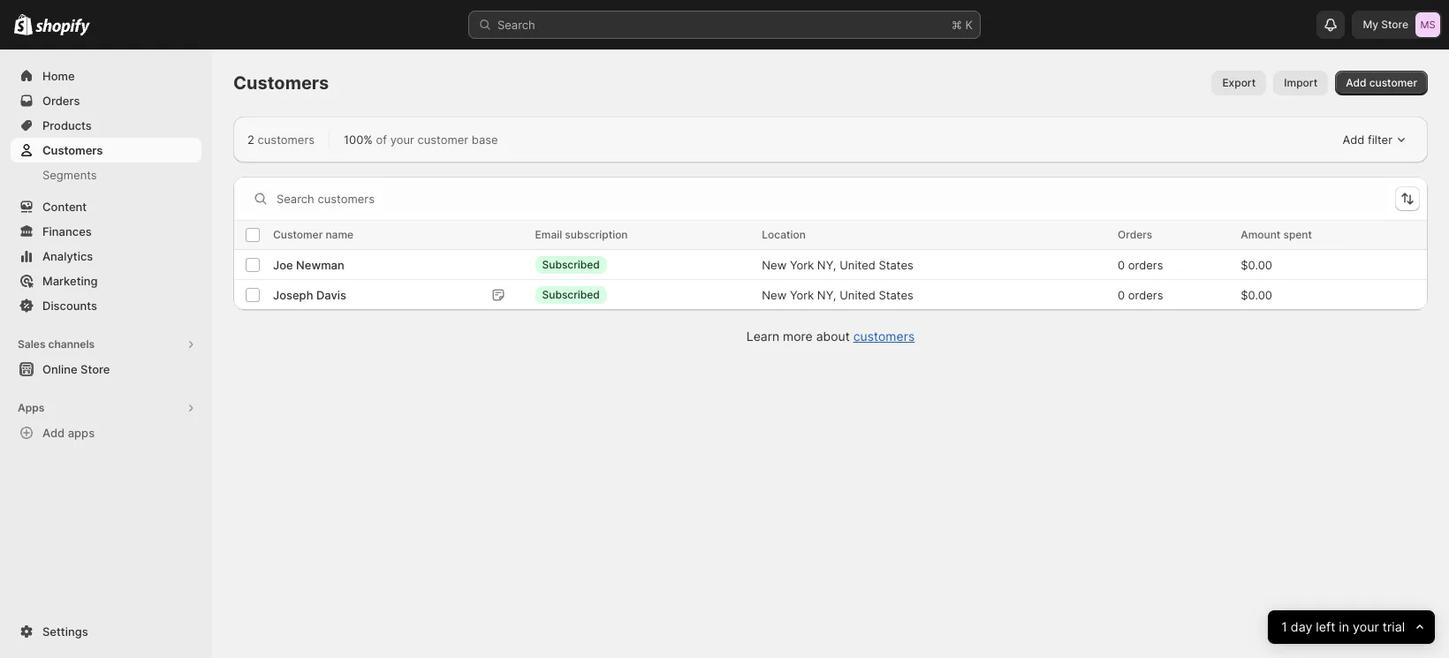 Task type: describe. For each thing, give the bounding box(es) containing it.
email subscription
[[535, 228, 628, 241]]

apps
[[18, 401, 44, 414]]

apps button
[[11, 396, 201, 421]]

1 vertical spatial customer
[[418, 133, 469, 147]]

my store image
[[1416, 12, 1440, 37]]

1 0 orders from the top
[[1118, 258, 1163, 272]]

sales channels
[[18, 338, 95, 351]]

1 horizontal spatial shopify image
[[36, 18, 90, 36]]

customer inside button
[[1370, 76, 1417, 89]]

add customer
[[1346, 76, 1417, 89]]

orders inside the orders link
[[42, 94, 80, 108]]

customer name
[[273, 228, 354, 241]]

⌘
[[952, 18, 962, 32]]

more
[[783, 329, 813, 344]]

customers link
[[11, 138, 201, 163]]

joseph davis
[[273, 288, 346, 302]]

100% of your customer base
[[344, 133, 498, 147]]

2 orders from the top
[[1128, 288, 1163, 302]]

1 york from the top
[[790, 258, 814, 272]]

store for my store
[[1381, 18, 1409, 31]]

2
[[247, 133, 254, 147]]

add apps
[[42, 426, 95, 440]]

1 united from the top
[[840, 258, 876, 272]]

joe newman link
[[273, 256, 344, 274]]

add filter
[[1343, 133, 1393, 147]]

2 ny, from the top
[[817, 288, 836, 302]]

discounts link
[[11, 293, 201, 318]]

base
[[472, 133, 498, 147]]

segments link
[[11, 163, 201, 187]]

export
[[1222, 76, 1256, 89]]

2 new york ny, united states from the top
[[762, 288, 914, 302]]

my store
[[1363, 18, 1409, 31]]

add for add filter
[[1343, 133, 1365, 147]]

of
[[376, 133, 387, 147]]

location
[[762, 228, 806, 241]]

k
[[965, 18, 973, 32]]

add for add customer
[[1346, 76, 1367, 89]]

marketing link
[[11, 269, 201, 293]]

add apps button
[[11, 421, 201, 445]]

in
[[1339, 619, 1349, 635]]

2 $0.00 from the top
[[1241, 288, 1272, 302]]

2 0 orders from the top
[[1118, 288, 1163, 302]]

0 vertical spatial your
[[390, 133, 414, 147]]

1 0 from the top
[[1118, 258, 1125, 272]]

settings link
[[11, 619, 201, 644]]

⌘ k
[[952, 18, 973, 32]]

analytics
[[42, 249, 93, 263]]

1 day left in your trial
[[1281, 619, 1405, 635]]

sales
[[18, 338, 46, 351]]

davis
[[316, 288, 346, 302]]

left
[[1316, 619, 1335, 635]]

2 york from the top
[[790, 288, 814, 302]]

subscription
[[565, 228, 628, 241]]

amount
[[1241, 228, 1281, 241]]

1
[[1281, 619, 1287, 635]]

day
[[1291, 619, 1312, 635]]

100%
[[344, 133, 373, 147]]

finances link
[[11, 219, 201, 244]]

apps
[[68, 426, 95, 440]]

1 subscribed from the top
[[542, 258, 600, 271]]

marketing
[[42, 274, 98, 288]]

content
[[42, 200, 87, 214]]

import button
[[1274, 71, 1328, 95]]

amount spent
[[1241, 228, 1312, 241]]

online store link
[[11, 357, 201, 382]]

filter
[[1368, 133, 1393, 147]]

export button
[[1212, 71, 1267, 95]]



Task type: locate. For each thing, give the bounding box(es) containing it.
customers
[[258, 133, 315, 147], [853, 329, 915, 344]]

new up learn
[[762, 288, 787, 302]]

0 horizontal spatial customers
[[258, 133, 315, 147]]

new
[[762, 258, 787, 272], [762, 288, 787, 302]]

1 horizontal spatial customers
[[853, 329, 915, 344]]

2 subscribed from the top
[[542, 288, 600, 301]]

1 vertical spatial customers
[[853, 329, 915, 344]]

0 vertical spatial new
[[762, 258, 787, 272]]

york down 'location'
[[790, 258, 814, 272]]

1 vertical spatial new york ny, united states
[[762, 288, 914, 302]]

my
[[1363, 18, 1379, 31]]

0 vertical spatial orders
[[1128, 258, 1163, 272]]

united up about
[[840, 288, 876, 302]]

0 horizontal spatial customer
[[418, 133, 469, 147]]

1 ny, from the top
[[817, 258, 836, 272]]

0 horizontal spatial customers
[[42, 143, 103, 157]]

0 vertical spatial store
[[1381, 18, 1409, 31]]

0 horizontal spatial store
[[80, 362, 110, 376]]

1 vertical spatial new
[[762, 288, 787, 302]]

0 vertical spatial $0.00
[[1241, 258, 1272, 272]]

0 vertical spatial states
[[879, 258, 914, 272]]

import
[[1284, 76, 1318, 89]]

add for add apps
[[42, 426, 65, 440]]

ny,
[[817, 258, 836, 272], [817, 288, 836, 302]]

0 vertical spatial customers
[[233, 72, 329, 94]]

new york ny, united states down 'location'
[[762, 258, 914, 272]]

store
[[1381, 18, 1409, 31], [80, 362, 110, 376]]

orders
[[42, 94, 80, 108], [1118, 228, 1153, 241]]

0 orders
[[1118, 258, 1163, 272], [1118, 288, 1163, 302]]

settings
[[42, 625, 88, 639]]

1 orders from the top
[[1128, 258, 1163, 272]]

ny, down search customers text box
[[817, 258, 836, 272]]

1 horizontal spatial orders
[[1118, 228, 1153, 241]]

1 vertical spatial states
[[879, 288, 914, 302]]

segments
[[42, 168, 97, 182]]

york
[[790, 258, 814, 272], [790, 288, 814, 302]]

name
[[326, 228, 354, 241]]

search
[[498, 18, 535, 32]]

customers up 2 customers
[[233, 72, 329, 94]]

customer
[[273, 228, 323, 241]]

learn
[[747, 329, 780, 344]]

0 vertical spatial orders
[[42, 94, 80, 108]]

1 vertical spatial 0 orders
[[1118, 288, 1163, 302]]

2 new from the top
[[762, 288, 787, 302]]

0 vertical spatial ny,
[[817, 258, 836, 272]]

2 states from the top
[[879, 288, 914, 302]]

1 horizontal spatial customers
[[233, 72, 329, 94]]

customer
[[1370, 76, 1417, 89], [418, 133, 469, 147]]

Search customers text field
[[277, 185, 1388, 213]]

0 vertical spatial customers
[[258, 133, 315, 147]]

add customer button
[[1336, 71, 1428, 95]]

online store
[[42, 362, 110, 376]]

add
[[1346, 76, 1367, 89], [1343, 133, 1365, 147], [42, 426, 65, 440]]

joe newman
[[273, 258, 344, 272]]

1 vertical spatial york
[[790, 288, 814, 302]]

1 vertical spatial $0.00
[[1241, 288, 1272, 302]]

store right my on the right of page
[[1381, 18, 1409, 31]]

orders link
[[11, 88, 201, 113]]

1 $0.00 from the top
[[1241, 258, 1272, 272]]

finances
[[42, 224, 92, 239]]

1 states from the top
[[879, 258, 914, 272]]

customers
[[233, 72, 329, 94], [42, 143, 103, 157]]

customers up segments
[[42, 143, 103, 157]]

1 vertical spatial 0
[[1118, 288, 1125, 302]]

newman
[[296, 258, 344, 272]]

sales channels button
[[11, 332, 201, 357]]

1 vertical spatial store
[[80, 362, 110, 376]]

customer left base
[[418, 133, 469, 147]]

1 vertical spatial united
[[840, 288, 876, 302]]

1 vertical spatial add
[[1343, 133, 1365, 147]]

0 horizontal spatial your
[[390, 133, 414, 147]]

0 vertical spatial customer
[[1370, 76, 1417, 89]]

customer up filter
[[1370, 76, 1417, 89]]

0 horizontal spatial shopify image
[[14, 14, 33, 35]]

customers right about
[[853, 329, 915, 344]]

home link
[[11, 64, 201, 88]]

add left 'apps'
[[42, 426, 65, 440]]

0 vertical spatial new york ny, united states
[[762, 258, 914, 272]]

your right of
[[390, 133, 414, 147]]

1 horizontal spatial customer
[[1370, 76, 1417, 89]]

1 vertical spatial orders
[[1118, 228, 1153, 241]]

discounts
[[42, 299, 97, 313]]

store down sales channels button
[[80, 362, 110, 376]]

1 vertical spatial customers
[[42, 143, 103, 157]]

orders
[[1128, 258, 1163, 272], [1128, 288, 1163, 302]]

1 horizontal spatial store
[[1381, 18, 1409, 31]]

subscribed
[[542, 258, 600, 271], [542, 288, 600, 301]]

1 vertical spatial orders
[[1128, 288, 1163, 302]]

trial
[[1383, 619, 1405, 635]]

1 day left in your trial button
[[1268, 611, 1435, 644]]

home
[[42, 69, 75, 83]]

2 vertical spatial add
[[42, 426, 65, 440]]

0 vertical spatial york
[[790, 258, 814, 272]]

products
[[42, 118, 92, 133]]

add inside add apps button
[[42, 426, 65, 440]]

0 vertical spatial 0
[[1118, 258, 1125, 272]]

add right import on the right of the page
[[1346, 76, 1367, 89]]

new york ny, united states up about
[[762, 288, 914, 302]]

2 0 from the top
[[1118, 288, 1125, 302]]

0 vertical spatial subscribed
[[542, 258, 600, 271]]

customers link
[[853, 329, 915, 344]]

channels
[[48, 338, 95, 351]]

add left filter
[[1343, 133, 1365, 147]]

0 vertical spatial 0 orders
[[1118, 258, 1163, 272]]

1 horizontal spatial your
[[1353, 619, 1379, 635]]

joe
[[273, 258, 293, 272]]

your inside dropdown button
[[1353, 619, 1379, 635]]

analytics link
[[11, 244, 201, 269]]

learn more about customers
[[747, 329, 915, 344]]

add inside add filter button
[[1343, 133, 1365, 147]]

2 united from the top
[[840, 288, 876, 302]]

york up "more"
[[790, 288, 814, 302]]

online store button
[[0, 357, 212, 382]]

your
[[390, 133, 414, 147], [1353, 619, 1379, 635]]

products link
[[11, 113, 201, 138]]

spent
[[1284, 228, 1312, 241]]

add inside add customer button
[[1346, 76, 1367, 89]]

0 horizontal spatial orders
[[42, 94, 80, 108]]

store inside button
[[80, 362, 110, 376]]

shopify image
[[14, 14, 33, 35], [36, 18, 90, 36]]

email
[[535, 228, 562, 241]]

store for online store
[[80, 362, 110, 376]]

new york ny, united states
[[762, 258, 914, 272], [762, 288, 914, 302]]

add filter button
[[1336, 127, 1414, 152]]

united down search customers text box
[[840, 258, 876, 272]]

2 customers
[[247, 133, 315, 147]]

$0.00
[[1241, 258, 1272, 272], [1241, 288, 1272, 302]]

0
[[1118, 258, 1125, 272], [1118, 288, 1125, 302]]

about
[[816, 329, 850, 344]]

1 vertical spatial ny,
[[817, 288, 836, 302]]

online
[[42, 362, 77, 376]]

1 vertical spatial your
[[1353, 619, 1379, 635]]

0 vertical spatial united
[[840, 258, 876, 272]]

customers right 2
[[258, 133, 315, 147]]

joseph davis link
[[273, 286, 346, 304]]

states
[[879, 258, 914, 272], [879, 288, 914, 302]]

united
[[840, 258, 876, 272], [840, 288, 876, 302]]

1 new york ny, united states from the top
[[762, 258, 914, 272]]

0 vertical spatial add
[[1346, 76, 1367, 89]]

ny, up "learn more about customers"
[[817, 288, 836, 302]]

your right in at the right bottom of the page
[[1353, 619, 1379, 635]]

new down 'location'
[[762, 258, 787, 272]]

joseph
[[273, 288, 313, 302]]

content link
[[11, 194, 201, 219]]

1 new from the top
[[762, 258, 787, 272]]

1 vertical spatial subscribed
[[542, 288, 600, 301]]



Task type: vqa. For each thing, say whether or not it's contained in the screenshot.
the Protect
no



